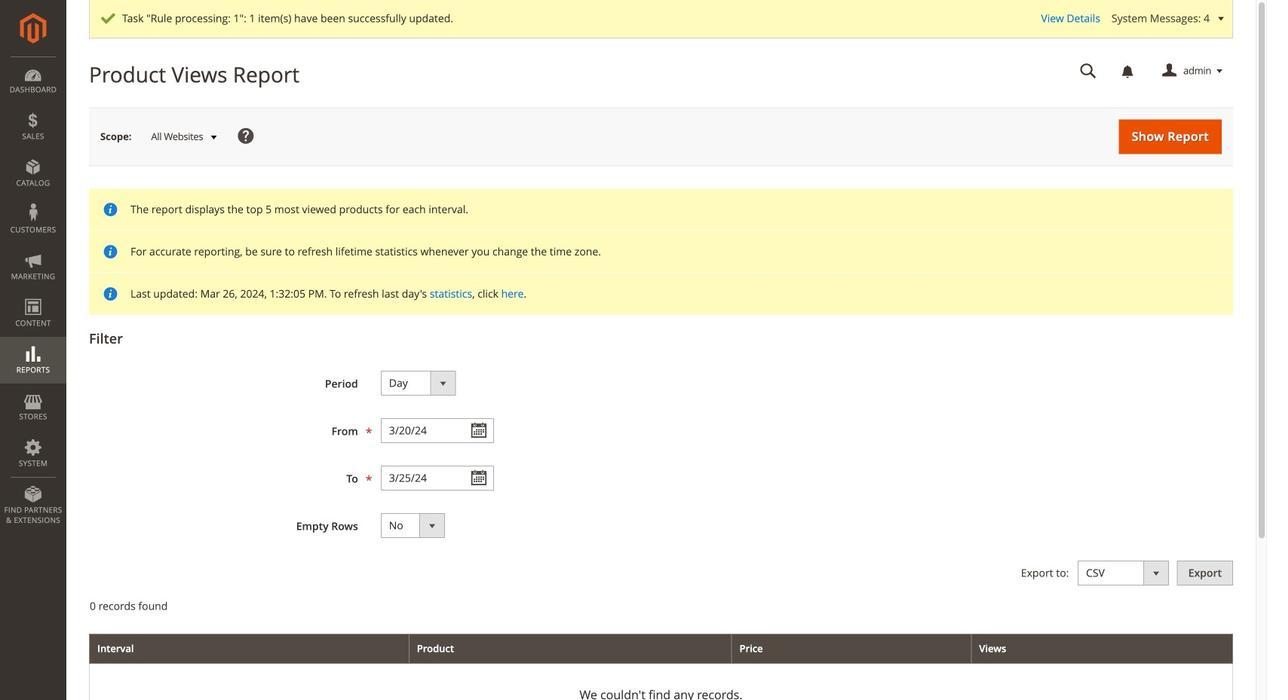 Task type: describe. For each thing, give the bounding box(es) containing it.
magento admin panel image
[[20, 13, 46, 44]]



Task type: vqa. For each thing, say whether or not it's contained in the screenshot.
MAGENTO ADMIN PANEL icon
yes



Task type: locate. For each thing, give the bounding box(es) containing it.
None text field
[[1070, 58, 1107, 84]]

menu bar
[[0, 57, 66, 533]]

None text field
[[381, 419, 494, 444], [381, 466, 494, 491], [381, 419, 494, 444], [381, 466, 494, 491]]



